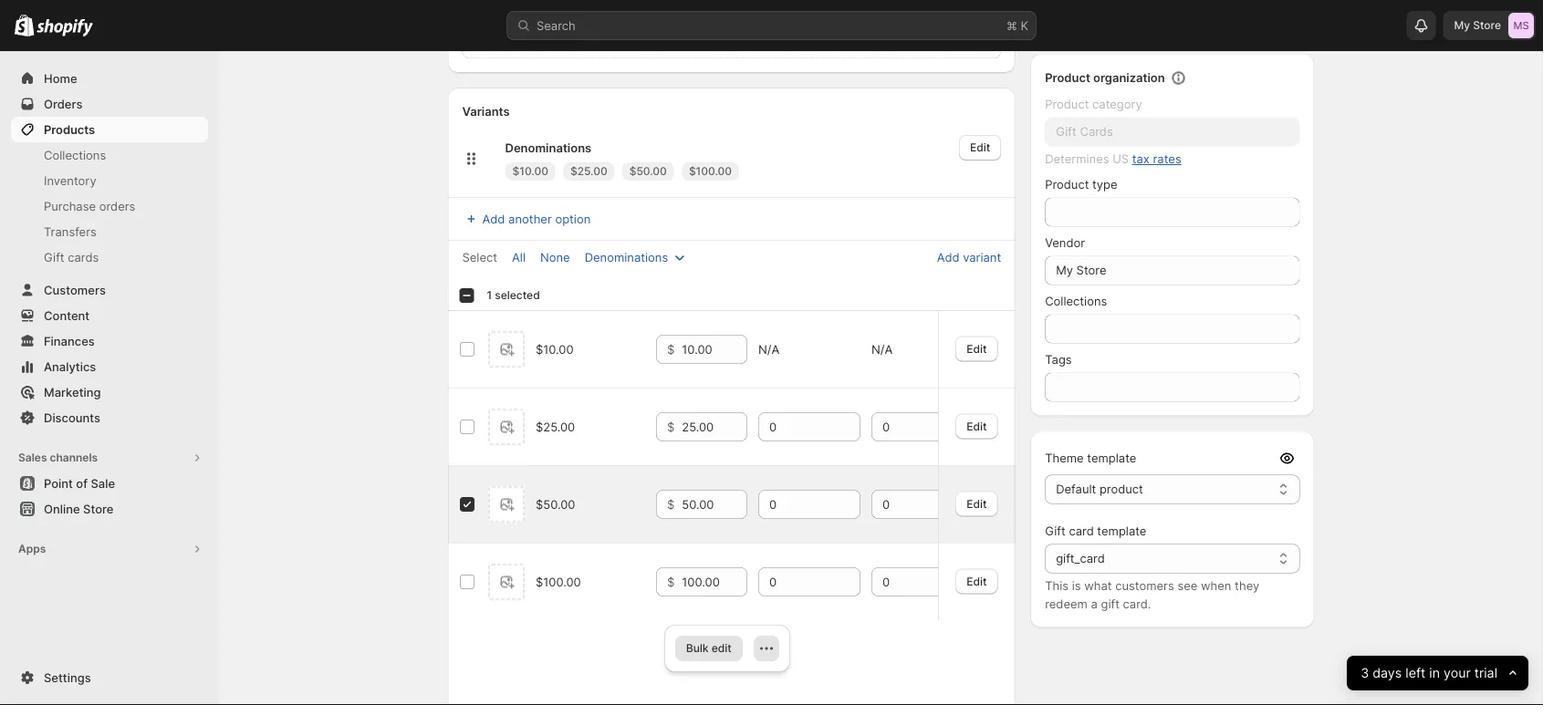 Task type: locate. For each thing, give the bounding box(es) containing it.
online store button
[[0, 497, 219, 522]]

edit link for $10.00
[[956, 336, 998, 362]]

store down sale
[[83, 502, 114, 516]]

edit
[[970, 141, 991, 154], [967, 342, 987, 355], [967, 420, 987, 433], [967, 497, 987, 510], [967, 575, 987, 588]]

template
[[1087, 451, 1137, 466], [1097, 524, 1147, 539]]

options element containing $50.00
[[535, 497, 575, 512]]

1 vertical spatial $100.00
[[535, 575, 581, 589]]

variant
[[963, 250, 1001, 264]]

⌘
[[1007, 18, 1018, 32]]

2 $ from the top
[[667, 420, 674, 434]]

$ for $100.00
[[667, 575, 674, 589]]

$100.00
[[689, 165, 732, 178], [535, 575, 581, 589]]

product down "determines"
[[1045, 178, 1089, 192]]

2 product from the top
[[1045, 97, 1089, 111]]

0 horizontal spatial gift
[[44, 250, 64, 264]]

edit
[[712, 642, 732, 655]]

customers
[[1116, 579, 1175, 593]]

tax rates link
[[1133, 152, 1182, 166]]

0 vertical spatial collections
[[44, 148, 106, 162]]

Product type text field
[[1045, 198, 1300, 227]]

$ text field
[[682, 413, 747, 442], [682, 490, 747, 519], [682, 568, 747, 597]]

2 vertical spatial product
[[1045, 178, 1089, 192]]

3 $ text field from the top
[[682, 568, 747, 597]]

1 horizontal spatial $100.00
[[689, 165, 732, 178]]

marketing link
[[11, 380, 208, 405]]

Vendor text field
[[1045, 256, 1300, 285]]

purchase
[[44, 199, 96, 213]]

edit link for $100.00
[[956, 569, 998, 594]]

add left variant
[[937, 250, 960, 264]]

1 $ from the top
[[667, 342, 674, 356]]

0 vertical spatial product
[[1045, 71, 1091, 85]]

add left another
[[482, 212, 505, 226]]

collections down vendor
[[1045, 294, 1108, 309]]

1 vertical spatial $50.00
[[535, 497, 575, 512]]

denominations inside denominations "dropdown button"
[[585, 250, 668, 264]]

1 horizontal spatial $50.00
[[630, 165, 667, 178]]

1 horizontal spatial gift
[[1045, 524, 1066, 539]]

a
[[1091, 597, 1098, 612]]

inventory
[[44, 173, 96, 188]]

default product
[[1056, 482, 1144, 497]]

0 vertical spatial gift
[[44, 250, 64, 264]]

add another option button
[[451, 206, 602, 232]]

2 options element from the top
[[535, 420, 575, 434]]

collections up "inventory"
[[44, 148, 106, 162]]

add
[[482, 212, 505, 226], [937, 250, 960, 264]]

2 n/a from the left
[[871, 342, 892, 356]]

template up product
[[1087, 451, 1137, 466]]

1 vertical spatial product
[[1045, 97, 1089, 111]]

options element
[[535, 342, 573, 356], [535, 420, 575, 434], [535, 497, 575, 512], [535, 575, 581, 589]]

marketing
[[44, 385, 101, 399]]

None number field
[[758, 413, 833, 442], [871, 413, 946, 442], [758, 490, 833, 519], [871, 490, 946, 519], [758, 568, 833, 597], [871, 568, 946, 597], [758, 413, 833, 442], [871, 413, 946, 442], [758, 490, 833, 519], [871, 490, 946, 519], [758, 568, 833, 597], [871, 568, 946, 597]]

product up the product category
[[1045, 71, 1091, 85]]

template right card
[[1097, 524, 1147, 539]]

sales
[[18, 451, 47, 465]]

4 edit link from the top
[[956, 569, 998, 594]]

options element containing $25.00
[[535, 420, 575, 434]]

theme template
[[1045, 451, 1137, 466]]

us
[[1113, 152, 1129, 166]]

Product category text field
[[1045, 117, 1300, 147]]

1 horizontal spatial collections
[[1045, 294, 1108, 309]]

1 vertical spatial store
[[83, 502, 114, 516]]

add inside button
[[937, 250, 960, 264]]

$10.00 down selected
[[535, 342, 573, 356]]

2 edit link from the top
[[956, 414, 998, 439]]

4 options element from the top
[[535, 575, 581, 589]]

1 options element from the top
[[535, 342, 573, 356]]

tax
[[1133, 152, 1150, 166]]

2 vertical spatial $ text field
[[682, 568, 747, 597]]

gift left cards
[[44, 250, 64, 264]]

edit link
[[956, 336, 998, 362], [956, 414, 998, 439], [956, 491, 998, 517], [956, 569, 998, 594]]

2 horizontal spatial n/a
[[995, 342, 1017, 356]]

0 horizontal spatial shopify image
[[15, 14, 34, 36]]

1 horizontal spatial add
[[937, 250, 960, 264]]

category
[[1093, 97, 1143, 111]]

0 horizontal spatial store
[[83, 502, 114, 516]]

4 $ from the top
[[667, 575, 674, 589]]

denominations up add another option
[[505, 141, 592, 155]]

$10.00 up another
[[513, 165, 548, 178]]

product organization
[[1045, 71, 1165, 85]]

3 $ from the top
[[667, 497, 674, 512]]

$ text field for $50.00
[[682, 490, 747, 519]]

shopify image
[[15, 14, 34, 36], [37, 19, 93, 37]]

or
[[762, 11, 772, 25]]

point of sale link
[[11, 471, 208, 497]]

my
[[1455, 19, 1471, 32]]

finances
[[44, 334, 95, 348]]

0 vertical spatial $100.00
[[689, 165, 732, 178]]

0 horizontal spatial $100.00
[[535, 575, 581, 589]]

gift left card
[[1045, 524, 1066, 539]]

add inside button
[[482, 212, 505, 226]]

bulk edit
[[686, 642, 732, 655]]

1 vertical spatial add
[[937, 250, 960, 264]]

what
[[1085, 579, 1112, 593]]

1 vertical spatial gift
[[1045, 524, 1066, 539]]

1 horizontal spatial shopify image
[[37, 19, 93, 37]]

customers
[[44, 283, 106, 297]]

add for add variant
[[937, 250, 960, 264]]

selected
[[495, 289, 540, 302]]

transfers
[[44, 225, 97, 239]]

theme
[[1045, 451, 1084, 466]]

sales channels
[[18, 451, 98, 465]]

customers link
[[11, 277, 208, 303]]

1 horizontal spatial store
[[1473, 19, 1502, 32]]

1 vertical spatial $ text field
[[682, 490, 747, 519]]

0 vertical spatial add
[[482, 212, 505, 226]]

1 horizontal spatial n/a
[[871, 342, 892, 356]]

store inside button
[[83, 502, 114, 516]]

collections
[[44, 148, 106, 162], [1045, 294, 1108, 309]]

1 $ text field from the top
[[682, 413, 747, 442]]

1
[[487, 289, 492, 302]]

gift for gift cards
[[44, 250, 64, 264]]

analytics
[[44, 360, 96, 374]]

1 vertical spatial template
[[1097, 524, 1147, 539]]

$25.00
[[570, 165, 608, 178], [535, 420, 575, 434]]

store right my
[[1473, 19, 1502, 32]]

3 options element from the top
[[535, 497, 575, 512]]

2 $ text field from the top
[[682, 490, 747, 519]]

product down product organization
[[1045, 97, 1089, 111]]

0 vertical spatial store
[[1473, 19, 1502, 32]]

1 vertical spatial denominations
[[585, 250, 668, 264]]

edit inside dropdown button
[[970, 141, 991, 154]]

0 horizontal spatial add
[[482, 212, 505, 226]]

edit for $25.00
[[967, 420, 987, 433]]

finances link
[[11, 329, 208, 354]]

3 product from the top
[[1045, 178, 1089, 192]]

products link
[[11, 117, 208, 142]]

1 edit link from the top
[[956, 336, 998, 362]]

product for product type
[[1045, 178, 1089, 192]]

3 n/a from the left
[[995, 342, 1017, 356]]

store
[[1473, 19, 1502, 32], [83, 502, 114, 516]]

my store
[[1455, 19, 1502, 32]]

0 horizontal spatial n/a
[[758, 342, 779, 356]]

this is what customers see when they redeem a gift card.
[[1045, 579, 1260, 612]]

1 product from the top
[[1045, 71, 1091, 85]]

0 horizontal spatial collections
[[44, 148, 106, 162]]

videos,
[[721, 11, 759, 25]]

0 vertical spatial $25.00
[[570, 165, 608, 178]]

in
[[1429, 666, 1440, 681]]

denominations down option
[[585, 250, 668, 264]]

determines
[[1045, 152, 1109, 166]]

$10.00
[[513, 165, 548, 178], [535, 342, 573, 356]]

another
[[508, 212, 552, 226]]

they
[[1235, 579, 1260, 593]]

k
[[1021, 18, 1029, 32]]

products
[[44, 122, 95, 136]]

$50.00
[[630, 165, 667, 178], [535, 497, 575, 512]]

trial
[[1475, 666, 1498, 681]]

add for add another option
[[482, 212, 505, 226]]

denominations
[[505, 141, 592, 155], [585, 250, 668, 264]]

1 n/a from the left
[[758, 342, 779, 356]]

1 selected
[[487, 289, 540, 302]]

0 vertical spatial $ text field
[[682, 413, 747, 442]]

accepts
[[633, 11, 675, 25]]



Task type: vqa. For each thing, say whether or not it's contained in the screenshot.
'is'
yes



Task type: describe. For each thing, give the bounding box(es) containing it.
content link
[[11, 303, 208, 329]]

options element containing $100.00
[[535, 575, 581, 589]]

$ text field
[[682, 335, 747, 364]]

is
[[1072, 579, 1081, 593]]

analytics link
[[11, 354, 208, 380]]

accepts images, videos, or 3d models
[[633, 11, 831, 25]]

rates
[[1153, 152, 1182, 166]]

none
[[540, 250, 570, 264]]

sale
[[91, 476, 115, 491]]

product for product category
[[1045, 97, 1089, 111]]

redeem
[[1045, 597, 1088, 612]]

point of sale button
[[0, 471, 219, 497]]

card
[[1069, 524, 1094, 539]]

collections inside 'link'
[[44, 148, 106, 162]]

store for online store
[[83, 502, 114, 516]]

edit for $10.00
[[967, 342, 987, 355]]

$ for $25.00
[[667, 420, 674, 434]]

content
[[44, 309, 90, 323]]

variants
[[462, 104, 510, 118]]

0 vertical spatial denominations
[[505, 141, 592, 155]]

Tags text field
[[1045, 373, 1300, 402]]

$ for $10.00
[[667, 342, 674, 356]]

gift card template
[[1045, 524, 1147, 539]]

edit button
[[959, 135, 1001, 161]]

card.
[[1123, 597, 1151, 612]]

discounts
[[44, 411, 100, 425]]

product category
[[1045, 97, 1143, 111]]

product
[[1100, 482, 1144, 497]]

point of sale
[[44, 476, 115, 491]]

Collections text field
[[1045, 314, 1300, 344]]

product for product organization
[[1045, 71, 1091, 85]]

1 vertical spatial $25.00
[[535, 420, 575, 434]]

type
[[1093, 178, 1118, 192]]

organization
[[1094, 71, 1165, 85]]

my store image
[[1509, 13, 1534, 38]]

orders
[[99, 199, 135, 213]]

gift cards link
[[11, 245, 208, 270]]

$ for $50.00
[[667, 497, 674, 512]]

add variant
[[937, 250, 1001, 264]]

channels
[[50, 451, 98, 465]]

your
[[1444, 666, 1471, 681]]

gift cards
[[44, 250, 99, 264]]

$ text field for $100.00
[[682, 568, 747, 597]]

add another option
[[482, 212, 591, 226]]

of
[[76, 476, 88, 491]]

apps button
[[11, 537, 208, 562]]

3 edit link from the top
[[956, 491, 998, 517]]

search
[[537, 18, 576, 32]]

all button
[[501, 245, 537, 270]]

online store
[[44, 502, 114, 516]]

models
[[793, 11, 831, 25]]

3 days left in your trial button
[[1347, 656, 1529, 691]]

bulk edit button
[[675, 636, 743, 662]]

cards
[[68, 250, 99, 264]]

when
[[1201, 579, 1232, 593]]

none button
[[529, 245, 581, 270]]

determines us tax rates
[[1045, 152, 1182, 166]]

product type
[[1045, 178, 1118, 192]]

home
[[44, 71, 77, 85]]

$ text field for $25.00
[[682, 413, 747, 442]]

store for my store
[[1473, 19, 1502, 32]]

collections link
[[11, 142, 208, 168]]

3
[[1361, 666, 1369, 681]]

apps
[[18, 543, 46, 556]]

bulk
[[686, 642, 709, 655]]

transfers link
[[11, 219, 208, 245]]

gift_card
[[1056, 552, 1105, 566]]

online
[[44, 502, 80, 516]]

point
[[44, 476, 73, 491]]

vendor
[[1045, 236, 1085, 250]]

0 vertical spatial template
[[1087, 451, 1137, 466]]

edit link for $25.00
[[956, 414, 998, 439]]

orders link
[[11, 91, 208, 117]]

all
[[512, 250, 526, 264]]

select
[[462, 250, 497, 264]]

purchase orders link
[[11, 194, 208, 219]]

gift for gift card template
[[1045, 524, 1066, 539]]

settings link
[[11, 665, 208, 691]]

inventory link
[[11, 168, 208, 194]]

discounts link
[[11, 405, 208, 431]]

3d
[[775, 11, 790, 25]]

options element containing $10.00
[[535, 342, 573, 356]]

online store link
[[11, 497, 208, 522]]

0 vertical spatial $50.00
[[630, 165, 667, 178]]

0 horizontal spatial $50.00
[[535, 497, 575, 512]]

3 days left in your trial
[[1361, 666, 1498, 681]]

default
[[1056, 482, 1096, 497]]

1 vertical spatial $10.00
[[535, 342, 573, 356]]

left
[[1406, 666, 1426, 681]]

this
[[1045, 579, 1069, 593]]

add variant button
[[926, 242, 1012, 273]]

sales channels button
[[11, 445, 208, 471]]

orders
[[44, 97, 83, 111]]

⌘ k
[[1007, 18, 1029, 32]]

denominations button
[[574, 245, 699, 270]]

edit for $100.00
[[967, 575, 987, 588]]

images,
[[678, 11, 718, 25]]

0 vertical spatial $10.00
[[513, 165, 548, 178]]

settings
[[44, 671, 91, 685]]

purchase orders
[[44, 199, 135, 213]]

1 vertical spatial collections
[[1045, 294, 1108, 309]]

see
[[1178, 579, 1198, 593]]



